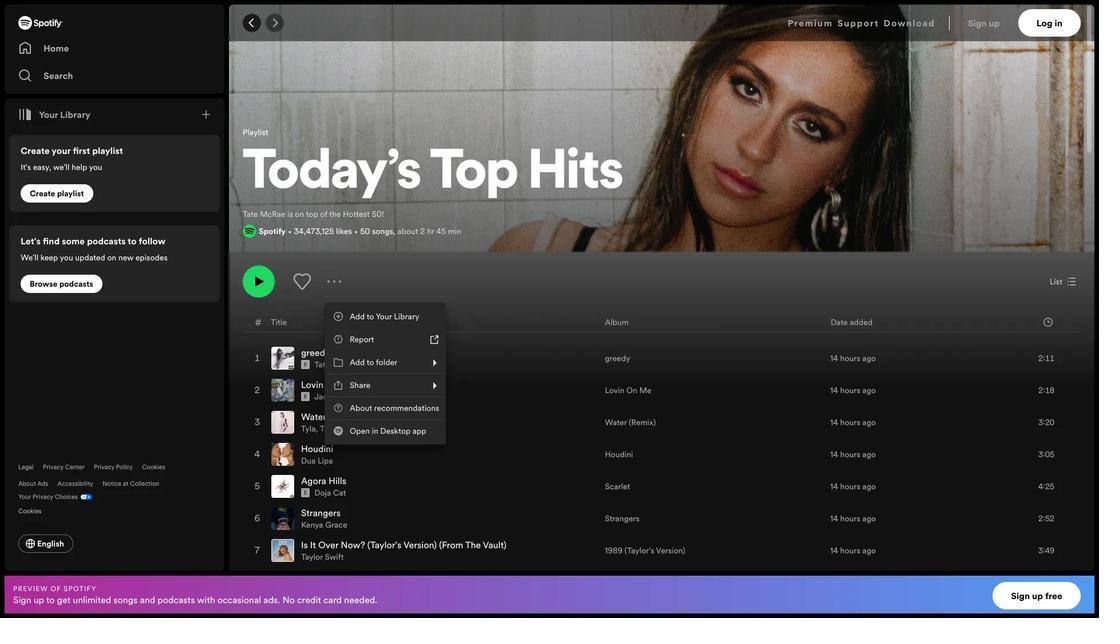 Task type: vqa. For each thing, say whether or not it's contained in the screenshot.
PRIVACY for Privacy Policy
yes



Task type: locate. For each thing, give the bounding box(es) containing it.
4:25 cell
[[1012, 471, 1071, 502]]

2 cell from the left
[[605, 567, 621, 598]]

ago for agora hills
[[863, 481, 876, 492]]

library inside main element
[[60, 108, 91, 121]]

tyla
[[301, 423, 316, 435]]

cookies link down your privacy choices button
[[18, 504, 51, 516]]

0 horizontal spatial library
[[60, 108, 91, 121]]

0 horizontal spatial water
[[301, 411, 326, 423]]

tate for tate mcrae
[[314, 359, 330, 370]]

spotify image
[[243, 224, 256, 238]]

2 horizontal spatial up
[[1032, 590, 1043, 602]]

mcrae
[[260, 208, 285, 220], [332, 359, 357, 370]]

1 vertical spatial cookies link
[[18, 504, 51, 516]]

1 vertical spatial ,
[[316, 423, 318, 435]]

your up report link
[[376, 311, 392, 322]]

1 horizontal spatial greedy
[[605, 353, 630, 364]]

1 horizontal spatial on
[[627, 385, 637, 396]]

1 horizontal spatial houdini
[[605, 449, 633, 460]]

2 horizontal spatial sign
[[1011, 590, 1030, 602]]

water for (remix)
[[605, 417, 627, 428]]

add for add to your library
[[350, 311, 365, 322]]

0 vertical spatial about
[[350, 402, 372, 414]]

water inside water - remix tyla , travis scott
[[301, 411, 326, 423]]

,
[[393, 226, 395, 237], [316, 423, 318, 435]]

3 e from the top
[[304, 490, 307, 496]]

you right help
[[89, 161, 102, 173]]

0 horizontal spatial you
[[60, 252, 73, 263]]

up inside button
[[989, 17, 1000, 29]]

library up report link
[[394, 311, 419, 322]]

privacy center link
[[43, 463, 85, 472]]

0 vertical spatial playlist
[[92, 144, 123, 157]]

1 vertical spatial create
[[30, 188, 55, 199]]

hours for lovin on me
[[840, 385, 861, 396]]

podcasts inside let's find some podcasts to follow we'll keep you updated on new episodes
[[87, 235, 126, 247]]

0 vertical spatial create
[[21, 144, 50, 157]]

1 horizontal spatial on
[[295, 208, 304, 220]]

0 horizontal spatial (taylor's
[[367, 539, 401, 551]]

first
[[73, 144, 90, 157]]

3 hours from the top
[[840, 417, 861, 428]]

today's top hits grid
[[230, 311, 1094, 618]]

2 vertical spatial your
[[18, 493, 31, 502]]

explicit element inside the greedy 'cell'
[[301, 360, 310, 369]]

on right is
[[295, 208, 304, 220]]

version) left (from
[[403, 539, 437, 551]]

travis
[[320, 423, 341, 435]]

create down easy,
[[30, 188, 55, 199]]

hits
[[528, 147, 624, 202]]

0 horizontal spatial greedy
[[301, 346, 330, 359]]

of left the
[[320, 208, 327, 220]]

explicit element up lovin on me cell
[[301, 360, 310, 369]]

1 vertical spatial add
[[350, 357, 365, 368]]

in for open
[[372, 425, 378, 437]]

privacy
[[43, 463, 63, 472], [94, 463, 114, 472], [33, 493, 53, 502]]

0 horizontal spatial lovin on me link
[[301, 378, 354, 391]]

your for your library
[[39, 108, 58, 121]]

(taylor's
[[367, 539, 401, 551], [625, 545, 654, 557]]

0 vertical spatial mcrae
[[260, 208, 285, 220]]

0 horizontal spatial greedy link
[[301, 346, 330, 359]]

hours for agora hills
[[840, 481, 861, 492]]

up for sign up free
[[1032, 590, 1043, 602]]

external link image
[[430, 335, 439, 344]]

duration element
[[1044, 317, 1053, 327]]

today's
[[243, 147, 421, 202]]

your up your
[[39, 108, 58, 121]]

0 vertical spatial you
[[89, 161, 102, 173]]

cat
[[333, 487, 346, 499]]

hours for houdini
[[840, 449, 861, 460]]

e left "jack"
[[304, 393, 307, 400]]

34,473,125
[[294, 226, 334, 237]]

episodes
[[135, 252, 168, 263]]

lovin for lovin on me
[[605, 385, 625, 396]]

to up report
[[367, 311, 374, 322]]

to
[[128, 235, 137, 247], [367, 311, 374, 322], [367, 357, 374, 368], [46, 593, 55, 606]]

1 horizontal spatial your
[[39, 108, 58, 121]]

cookies link up collection
[[142, 463, 165, 472]]

water - remix cell
[[271, 407, 367, 438]]

34,473,125 likes
[[294, 226, 352, 237]]

your down about ads
[[18, 493, 31, 502]]

2 vertical spatial e
[[304, 490, 307, 496]]

1 vertical spatial you
[[60, 252, 73, 263]]

0 horizontal spatial lovin
[[301, 378, 323, 391]]

up left free
[[1032, 590, 1043, 602]]

duration image
[[1044, 317, 1053, 327]]

jack harlow link
[[314, 391, 360, 402]]

sign up free button
[[993, 582, 1081, 610]]

2 14 hours ago from the top
[[831, 385, 876, 396]]

no
[[283, 593, 295, 606]]

help
[[72, 161, 87, 173]]

1 horizontal spatial sign
[[968, 17, 987, 29]]

strangers
[[301, 507, 341, 519], [605, 513, 640, 524]]

0 horizontal spatial playlist
[[57, 188, 84, 199]]

14 hours ago for is it over now? (taylor's version) (from the vault)
[[831, 545, 876, 557]]

14 hours ago for lovin on me
[[831, 385, 876, 396]]

cookies for leftmost cookies link
[[18, 507, 42, 516]]

on
[[295, 208, 304, 220], [107, 252, 116, 263]]

about up scott
[[350, 402, 372, 414]]

about inside main element
[[18, 480, 36, 488]]

to inside let's find some podcasts to follow we'll keep you updated on new episodes
[[128, 235, 137, 247]]

to up new
[[128, 235, 137, 247]]

keep
[[40, 252, 58, 263]]

e
[[304, 361, 307, 368], [304, 393, 307, 400], [304, 490, 307, 496]]

14
[[831, 353, 838, 364], [831, 385, 838, 396], [831, 417, 838, 428], [831, 449, 838, 460], [831, 481, 838, 492], [831, 513, 838, 524], [831, 545, 838, 557]]

tate up lovin on me e
[[314, 359, 330, 370]]

0 horizontal spatial tate
[[243, 208, 258, 220]]

14 hours ago for greedy
[[831, 353, 876, 364]]

0 horizontal spatial houdini
[[301, 443, 333, 455]]

cell
[[253, 567, 262, 598], [605, 567, 621, 598], [831, 567, 876, 598], [1012, 567, 1071, 598]]

1 ago from the top
[[863, 353, 876, 364]]

mcrae up 'share'
[[332, 359, 357, 370]]

2 vertical spatial podcasts
[[158, 593, 195, 606]]

sign inside button
[[968, 17, 987, 29]]

5 14 hours ago from the top
[[831, 481, 876, 492]]

tate inside the greedy 'cell'
[[314, 359, 330, 370]]

3 ago from the top
[[863, 417, 876, 428]]

on left new
[[107, 252, 116, 263]]

2 hours from the top
[[840, 385, 861, 396]]

1 14 from the top
[[831, 353, 838, 364]]

0 vertical spatial add
[[350, 311, 365, 322]]

2 horizontal spatial your
[[376, 311, 392, 322]]

you inside create your first playlist it's easy, we'll help you
[[89, 161, 102, 173]]

e down 'agora'
[[304, 490, 307, 496]]

cookies up collection
[[142, 463, 165, 472]]

greedy inside 'cell'
[[301, 346, 330, 359]]

6 ago from the top
[[863, 513, 876, 524]]

tate
[[243, 208, 258, 220], [314, 359, 330, 370]]

houdini for houdini dua lipa
[[301, 443, 333, 455]]

accessibility
[[57, 480, 93, 488]]

hours for greedy
[[840, 353, 861, 364]]

min
[[448, 226, 461, 237]]

lovin inside lovin on me e
[[301, 378, 323, 391]]

podcasts inside preview of spotify sign up to get unlimited songs and podcasts with occasional ads. no credit card needed.
[[158, 593, 195, 606]]

about
[[397, 226, 418, 237]]

14 for water - remix
[[831, 417, 838, 428]]

snooze link
[[301, 571, 332, 583]]

1 vertical spatial podcasts
[[59, 278, 93, 290]]

explicit element inside agora hills cell
[[301, 488, 310, 498]]

1 horizontal spatial in
[[1055, 17, 1063, 29]]

houdini cell
[[271, 439, 338, 470]]

menu
[[325, 303, 446, 445]]

4 hours from the top
[[840, 449, 861, 460]]

0 horizontal spatial ,
[[316, 423, 318, 435]]

, left the travis
[[316, 423, 318, 435]]

up left 'get'
[[34, 593, 44, 606]]

3 cell from the left
[[831, 567, 876, 598]]

add inside "dropdown button"
[[350, 357, 365, 368]]

2 vertical spatial explicit element
[[301, 488, 310, 498]]

to inside preview of spotify sign up to get unlimited songs and podcasts with occasional ads. no credit card needed.
[[46, 593, 55, 606]]

playlist right the first
[[92, 144, 123, 157]]

notice at collection link
[[102, 480, 159, 488]]

preview
[[13, 584, 48, 593]]

0 vertical spatial library
[[60, 108, 91, 121]]

sign for sign up free
[[1011, 590, 1030, 602]]

0 horizontal spatial strangers
[[301, 507, 341, 519]]

4 14 hours ago from the top
[[831, 449, 876, 460]]

up left log at the top
[[989, 17, 1000, 29]]

0 horizontal spatial version)
[[403, 539, 437, 551]]

english button
[[18, 535, 73, 553]]

0 horizontal spatial strangers link
[[301, 507, 341, 519]]

greedy link up lovin on me cell
[[301, 346, 330, 359]]

5 ago from the top
[[863, 481, 876, 492]]

you inside let's find some podcasts to follow we'll keep you updated on new episodes
[[60, 252, 73, 263]]

2 explicit element from the top
[[301, 392, 310, 401]]

about recommendations button
[[327, 397, 444, 420]]

of right preview
[[50, 584, 61, 593]]

4 ago from the top
[[863, 449, 876, 460]]

up inside button
[[1032, 590, 1043, 602]]

about recommendations
[[350, 402, 439, 414]]

0 horizontal spatial sign
[[13, 593, 31, 606]]

2 e from the top
[[304, 393, 307, 400]]

1 horizontal spatial me
[[639, 385, 651, 396]]

kenya
[[301, 519, 323, 531]]

in right open
[[372, 425, 378, 437]]

go forward image
[[270, 18, 279, 27]]

14 for is it over now? (taylor's version) (from the vault)
[[831, 545, 838, 557]]

3 explicit element from the top
[[301, 488, 310, 498]]

lovin down the greedy 'cell'
[[301, 378, 323, 391]]

water - remix tyla , travis scott
[[301, 411, 362, 435]]

ago for houdini
[[863, 449, 876, 460]]

you for first
[[89, 161, 102, 173]]

0 horizontal spatial songs
[[113, 593, 138, 606]]

create for playlist
[[30, 188, 55, 199]]

jack
[[314, 391, 332, 402]]

explicit element left "jack"
[[301, 392, 310, 401]]

1 vertical spatial explicit element
[[301, 392, 310, 401]]

strangers cell
[[271, 503, 352, 534]]

library up the first
[[60, 108, 91, 121]]

6 14 from the top
[[831, 513, 838, 524]]

podcasts up updated
[[87, 235, 126, 247]]

add up 'share'
[[350, 357, 365, 368]]

add up report
[[350, 311, 365, 322]]

0 horizontal spatial cookies link
[[18, 504, 51, 516]]

spotify right preview
[[64, 584, 97, 593]]

you right keep
[[60, 252, 73, 263]]

0 horizontal spatial me
[[341, 378, 354, 391]]

7 ago from the top
[[863, 545, 876, 557]]

0 vertical spatial songs
[[372, 226, 393, 237]]

1 explicit element from the top
[[301, 360, 310, 369]]

explicit element inside lovin on me cell
[[301, 392, 310, 401]]

50!
[[372, 208, 384, 220]]

explicit element for agora hills
[[301, 488, 310, 498]]

14 for agora hills
[[831, 481, 838, 492]]

it's
[[21, 161, 31, 173]]

to left 'get'
[[46, 593, 55, 606]]

1 vertical spatial e
[[304, 393, 307, 400]]

lovin for lovin on me e
[[301, 378, 323, 391]]

travis scott link
[[320, 423, 362, 435]]

top
[[430, 147, 518, 202]]

1 horizontal spatial lovin
[[605, 385, 625, 396]]

0 horizontal spatial spotify
[[64, 584, 97, 593]]

up inside preview of spotify sign up to get unlimited songs and podcasts with occasional ads. no credit card needed.
[[34, 593, 44, 606]]

explicit element down 'agora'
[[301, 488, 310, 498]]

tate up spotify icon
[[243, 208, 258, 220]]

occasional
[[217, 593, 261, 606]]

in right log at the top
[[1055, 17, 1063, 29]]

create up easy,
[[21, 144, 50, 157]]

greedy e
[[301, 346, 330, 368]]

playlist
[[92, 144, 123, 157], [57, 188, 84, 199]]

2:18 cell
[[1012, 375, 1071, 406]]

your library button
[[14, 103, 95, 126]]

0 vertical spatial podcasts
[[87, 235, 126, 247]]

1 horizontal spatial lovin on me link
[[605, 385, 651, 396]]

2 ago from the top
[[863, 385, 876, 396]]

add inside button
[[350, 311, 365, 322]]

privacy up ads
[[43, 463, 63, 472]]

1 horizontal spatial mcrae
[[332, 359, 357, 370]]

water left (remix)
[[605, 417, 627, 428]]

4 cell from the left
[[1012, 567, 1071, 598]]

version) right 1989
[[656, 545, 685, 557]]

spotify
[[259, 226, 286, 237], [64, 584, 97, 593]]

of
[[320, 208, 327, 220], [50, 584, 61, 593]]

1 vertical spatial of
[[50, 584, 61, 593]]

premium support download
[[788, 17, 935, 29]]

1 horizontal spatial spotify
[[259, 226, 286, 237]]

agora
[[301, 475, 326, 487]]

3 14 hours ago from the top
[[831, 417, 876, 428]]

1 horizontal spatial you
[[89, 161, 102, 173]]

6 14 hours ago from the top
[[831, 513, 876, 524]]

1 vertical spatial library
[[394, 311, 419, 322]]

houdini inside cell
[[301, 443, 333, 455]]

follow
[[139, 235, 166, 247]]

1 vertical spatial cookies
[[18, 507, 42, 516]]

me inside lovin on me e
[[341, 378, 354, 391]]

1 horizontal spatial about
[[350, 402, 372, 414]]

1 horizontal spatial version)
[[656, 545, 685, 557]]

water left -
[[301, 411, 326, 423]]

7 hours from the top
[[840, 545, 861, 557]]

0 vertical spatial explicit element
[[301, 360, 310, 369]]

0 vertical spatial e
[[304, 361, 307, 368]]

0 vertical spatial your
[[39, 108, 58, 121]]

1 horizontal spatial strangers link
[[605, 513, 640, 524]]

browse podcasts link
[[21, 275, 102, 293]]

0 vertical spatial ,
[[393, 226, 395, 237]]

0 horizontal spatial of
[[50, 584, 61, 593]]

mcrae inside the greedy 'cell'
[[332, 359, 357, 370]]

(taylor's right 1989
[[625, 545, 654, 557]]

2:11
[[1039, 353, 1055, 364]]

ads
[[37, 480, 48, 488]]

in inside top bar and user menu element
[[1055, 17, 1063, 29]]

playlist down help
[[57, 188, 84, 199]]

songs left and
[[113, 593, 138, 606]]

about left ads
[[18, 480, 36, 488]]

lovin on me link inside cell
[[301, 378, 354, 391]]

sign for sign up
[[968, 17, 987, 29]]

14 for houdini
[[831, 449, 838, 460]]

create your first playlist it's easy, we'll help you
[[21, 144, 123, 173]]

0 vertical spatial in
[[1055, 17, 1063, 29]]

songs
[[372, 226, 393, 237], [113, 593, 138, 606]]

(taylor's right now?
[[367, 539, 401, 551]]

(from
[[439, 539, 463, 551]]

on inside lovin on me e
[[326, 378, 338, 391]]

browse
[[30, 278, 57, 290]]

0 vertical spatial cookies
[[142, 463, 165, 472]]

e up lovin on me cell
[[304, 361, 307, 368]]

#
[[255, 316, 262, 328]]

0 vertical spatial of
[[320, 208, 327, 220]]

add
[[350, 311, 365, 322], [350, 357, 365, 368]]

0 vertical spatial spotify
[[259, 226, 286, 237]]

date added
[[831, 316, 873, 328]]

3 14 from the top
[[831, 417, 838, 428]]

add to folder
[[350, 357, 397, 368]]

create inside create your first playlist it's easy, we'll help you
[[21, 144, 50, 157]]

cookies link
[[142, 463, 165, 472], [18, 504, 51, 516]]

podcasts right and
[[158, 593, 195, 606]]

, left about
[[393, 226, 395, 237]]

card
[[323, 593, 342, 606]]

greedy link up the lovin on me
[[605, 353, 630, 364]]

privacy up notice
[[94, 463, 114, 472]]

spotify right spotify icon
[[259, 226, 286, 237]]

library
[[60, 108, 91, 121], [394, 311, 419, 322]]

0 horizontal spatial on
[[107, 252, 116, 263]]

0 horizontal spatial up
[[34, 593, 44, 606]]

to left folder
[[367, 357, 374, 368]]

notice
[[102, 480, 121, 488]]

7 14 hours ago from the top
[[831, 545, 876, 557]]

is it over now? (taylor's version) (from the vault) cell
[[271, 535, 511, 566]]

lipa
[[318, 455, 333, 467]]

on for lovin on me e
[[326, 378, 338, 391]]

0 horizontal spatial cookies
[[18, 507, 42, 516]]

1 14 hours ago from the top
[[831, 353, 876, 364]]

1 vertical spatial on
[[107, 252, 116, 263]]

share
[[350, 380, 370, 391]]

on for lovin on me
[[627, 385, 637, 396]]

houdini
[[301, 443, 333, 455], [605, 449, 633, 460]]

share button
[[327, 374, 444, 397]]

greedy up lovin on me cell
[[301, 346, 330, 359]]

0 horizontal spatial on
[[326, 378, 338, 391]]

4 14 from the top
[[831, 449, 838, 460]]

collection
[[130, 480, 159, 488]]

accessibility link
[[57, 480, 93, 488]]

download
[[884, 17, 935, 29]]

2 14 from the top
[[831, 385, 838, 396]]

free
[[1045, 590, 1063, 602]]

ago for water - remix
[[863, 417, 876, 428]]

1 e from the top
[[304, 361, 307, 368]]

1 horizontal spatial cookies
[[142, 463, 165, 472]]

14 hours ago for strangers
[[831, 513, 876, 524]]

preview of spotify sign up to get unlimited songs and podcasts with occasional ads. no credit card needed.
[[13, 584, 377, 606]]

1 horizontal spatial tate
[[314, 359, 330, 370]]

lovin up the water (remix)
[[605, 385, 625, 396]]

greedy up the lovin on me
[[605, 353, 630, 364]]

sign inside button
[[1011, 590, 1030, 602]]

0 vertical spatial tate
[[243, 208, 258, 220]]

water
[[301, 411, 326, 423], [605, 417, 627, 428]]

about inside about recommendations button
[[350, 402, 372, 414]]

strangers inside strangers kenya grace
[[301, 507, 341, 519]]

2 add from the top
[[350, 357, 365, 368]]

5 14 from the top
[[831, 481, 838, 492]]

cookies down your privacy choices button
[[18, 507, 42, 516]]

about ads
[[18, 480, 48, 488]]

songs right the 50 on the top of page
[[372, 226, 393, 237]]

your
[[39, 108, 58, 121], [376, 311, 392, 322], [18, 493, 31, 502]]

updated
[[75, 252, 105, 263]]

playlist
[[243, 126, 268, 138]]

1 vertical spatial in
[[372, 425, 378, 437]]

1 add from the top
[[350, 311, 365, 322]]

1 vertical spatial mcrae
[[332, 359, 357, 370]]

scarlet link
[[605, 481, 630, 492]]

1 hours from the top
[[840, 353, 861, 364]]

let's
[[21, 235, 41, 247]]

0 horizontal spatial mcrae
[[260, 208, 285, 220]]

1 horizontal spatial water
[[605, 417, 627, 428]]

0 horizontal spatial about
[[18, 480, 36, 488]]

about for about recommendations
[[350, 402, 372, 414]]

remix
[[334, 411, 360, 423]]

7 14 from the top
[[831, 545, 838, 557]]

privacy down ads
[[33, 493, 53, 502]]

0 horizontal spatial your
[[18, 493, 31, 502]]

5 hours from the top
[[840, 481, 861, 492]]

1 vertical spatial playlist
[[57, 188, 84, 199]]

1 vertical spatial spotify
[[64, 584, 97, 593]]

notice at collection
[[102, 480, 159, 488]]

spotify image
[[18, 16, 63, 30]]

1 horizontal spatial up
[[989, 17, 1000, 29]]

podcasts down updated
[[59, 278, 93, 290]]

1 horizontal spatial strangers
[[605, 513, 640, 524]]

6 hours from the top
[[840, 513, 861, 524]]

create inside button
[[30, 188, 55, 199]]

mcrae up spotify link
[[260, 208, 285, 220]]

1 horizontal spatial playlist
[[92, 144, 123, 157]]

explicit element
[[301, 360, 310, 369], [301, 392, 310, 401], [301, 488, 310, 498]]

privacy center
[[43, 463, 85, 472]]

of inside preview of spotify sign up to get unlimited songs and podcasts with occasional ads. no credit card needed.
[[50, 584, 61, 593]]



Task type: describe. For each thing, give the bounding box(es) containing it.
grace
[[325, 519, 347, 531]]

your privacy choices
[[18, 493, 78, 502]]

ago for lovin on me
[[863, 385, 876, 396]]

california consumer privacy act (ccpa) opt-out icon image
[[78, 493, 92, 504]]

is
[[301, 539, 308, 551]]

3:05
[[1039, 449, 1055, 460]]

0 horizontal spatial houdini link
[[301, 443, 333, 455]]

privacy for privacy policy
[[94, 463, 114, 472]]

-
[[328, 411, 332, 423]]

tate mcrae is on top of the hottest 50!
[[243, 208, 384, 220]]

50
[[360, 226, 370, 237]]

dua lipa link
[[301, 455, 333, 467]]

, inside water - remix tyla , travis scott
[[316, 423, 318, 435]]

(taylor's inside is it over now? (taylor's version) (from the vault) taylor swift
[[367, 539, 401, 551]]

app
[[413, 425, 426, 437]]

title
[[271, 316, 287, 328]]

create playlist button
[[21, 184, 93, 203]]

cookies for the top cookies link
[[142, 463, 165, 472]]

songs inside preview of spotify sign up to get unlimited songs and podcasts with occasional ads. no credit card needed.
[[113, 593, 138, 606]]

strangers link inside cell
[[301, 507, 341, 519]]

easy,
[[33, 161, 51, 173]]

recommendations
[[374, 402, 439, 414]]

to inside "dropdown button"
[[367, 357, 374, 368]]

your privacy choices button
[[18, 493, 78, 502]]

# column header
[[255, 312, 262, 332]]

jack harlow
[[314, 391, 360, 402]]

create playlist
[[30, 188, 84, 199]]

playlist inside create your first playlist it's easy, we'll help you
[[92, 144, 123, 157]]

sign up free
[[1011, 590, 1063, 602]]

2
[[420, 226, 425, 237]]

main element
[[5, 5, 224, 571]]

1989 (taylor's version)
[[605, 545, 685, 557]]

0 vertical spatial on
[[295, 208, 304, 220]]

strangers for strangers kenya grace
[[301, 507, 341, 519]]

scarlet
[[605, 481, 630, 492]]

swift
[[325, 551, 344, 563]]

tyla link
[[301, 423, 316, 435]]

water for -
[[301, 411, 326, 423]]

hours for is it over now? (taylor's version) (from the vault)
[[840, 545, 861, 557]]

ago for greedy
[[863, 353, 876, 364]]

add for add to folder
[[350, 357, 365, 368]]

0 vertical spatial cookies link
[[142, 463, 165, 472]]

greedy for greedy
[[605, 353, 630, 364]]

playlist inside button
[[57, 188, 84, 199]]

snooze
[[301, 571, 332, 583]]

scott
[[343, 423, 362, 435]]

kenya grace link
[[301, 519, 347, 531]]

tate for tate mcrae is on top of the hottest 50!
[[243, 208, 258, 220]]

e inside agora hills e
[[304, 490, 307, 496]]

to inside button
[[367, 311, 374, 322]]

List button
[[1045, 273, 1081, 291]]

1 horizontal spatial (taylor's
[[625, 545, 654, 557]]

your
[[52, 144, 71, 157]]

3:49 cell
[[1012, 535, 1071, 566]]

1 horizontal spatial ,
[[393, 226, 395, 237]]

1 horizontal spatial library
[[394, 311, 419, 322]]

lovin on me
[[605, 385, 651, 396]]

taylor swift link
[[301, 551, 344, 563]]

list
[[1050, 276, 1063, 287]]

at
[[123, 480, 128, 488]]

1 horizontal spatial songs
[[372, 226, 393, 237]]

14 hours ago for agora hills
[[831, 481, 876, 492]]

hr
[[427, 226, 434, 237]]

search
[[44, 69, 73, 82]]

14 hours ago for houdini
[[831, 449, 876, 460]]

your for your privacy choices
[[18, 493, 31, 502]]

houdini for houdini
[[605, 449, 633, 460]]

get
[[57, 593, 71, 606]]

album
[[605, 316, 629, 328]]

doja cat
[[314, 487, 346, 499]]

houdini dua lipa
[[301, 443, 333, 467]]

sign inside preview of spotify sign up to get unlimited songs and podcasts with occasional ads. no credit card needed.
[[13, 593, 31, 606]]

14 for greedy
[[831, 353, 838, 364]]

go back image
[[247, 18, 256, 27]]

14 hours ago for water - remix
[[831, 417, 876, 428]]

up for sign up
[[989, 17, 1000, 29]]

me for lovin on me e
[[341, 378, 354, 391]]

e inside lovin on me e
[[304, 393, 307, 400]]

premium
[[788, 17, 833, 29]]

we'll
[[53, 161, 70, 173]]

doja cat link
[[314, 487, 346, 499]]

support button
[[838, 9, 879, 37]]

the
[[329, 208, 341, 220]]

add to folder button
[[327, 351, 444, 374]]

hours for water - remix
[[840, 417, 861, 428]]

me for lovin on me
[[639, 385, 651, 396]]

find
[[43, 235, 60, 247]]

likes
[[336, 226, 352, 237]]

with
[[197, 593, 215, 606]]

folder
[[376, 357, 397, 368]]

privacy for privacy center
[[43, 463, 63, 472]]

2:52
[[1039, 513, 1055, 524]]

report
[[350, 334, 374, 345]]

hours for strangers
[[840, 513, 861, 524]]

1 cell from the left
[[253, 567, 262, 598]]

hottest
[[343, 208, 370, 220]]

and
[[140, 593, 155, 606]]

in for log
[[1055, 17, 1063, 29]]

lovin on me cell
[[271, 375, 364, 406]]

ago for strangers
[[863, 513, 876, 524]]

open in desktop app
[[350, 425, 426, 437]]

2:18
[[1039, 385, 1055, 396]]

menu containing add to your library
[[325, 303, 446, 445]]

log in
[[1037, 17, 1063, 29]]

14 for strangers
[[831, 513, 838, 524]]

14 for lovin on me
[[831, 385, 838, 396]]

strangers for strangers
[[605, 513, 640, 524]]

1 horizontal spatial greedy link
[[605, 353, 630, 364]]

today's top hits
[[243, 147, 624, 202]]

ago for is it over now? (taylor's version) (from the vault)
[[863, 545, 876, 557]]

greedy for greedy e
[[301, 346, 330, 359]]

on inside let's find some podcasts to follow we'll keep you updated on new episodes
[[107, 252, 116, 263]]

is it over now? (taylor's version) (from the vault) taylor swift
[[301, 539, 507, 563]]

download button
[[884, 9, 935, 37]]

top bar and user menu element
[[229, 5, 1095, 41]]

45
[[436, 226, 446, 237]]

add to your library
[[350, 311, 419, 322]]

taylor
[[301, 551, 323, 563]]

1 horizontal spatial houdini link
[[605, 449, 633, 460]]

sign up button
[[963, 9, 1018, 37]]

2:11 cell
[[1012, 343, 1071, 374]]

3:49
[[1039, 545, 1055, 557]]

ads.
[[264, 593, 280, 606]]

premium button
[[788, 9, 833, 37]]

4:25
[[1039, 481, 1055, 492]]

new
[[118, 252, 133, 263]]

home link
[[18, 37, 211, 60]]

spotify inside preview of spotify sign up to get unlimited songs and podcasts with occasional ads. no credit card needed.
[[64, 584, 97, 593]]

tate mcrae
[[314, 359, 357, 370]]

explicit element for lovin on me
[[301, 392, 310, 401]]

agora hills cell
[[271, 471, 351, 502]]

greedy cell
[[271, 343, 362, 374]]

over
[[318, 539, 339, 551]]

log
[[1037, 17, 1053, 29]]

1989 (taylor's version) link
[[605, 545, 685, 557]]

open in desktop app button
[[327, 420, 444, 443]]

create for your
[[21, 144, 50, 157]]

now?
[[341, 539, 365, 551]]

mcrae for tate mcrae
[[332, 359, 357, 370]]

tate mcrae link
[[314, 359, 357, 370]]

explicit element for greedy
[[301, 360, 310, 369]]

top
[[306, 208, 318, 220]]

about for about ads
[[18, 480, 36, 488]]

# row
[[243, 312, 1080, 333]]

e inside greedy e
[[304, 361, 307, 368]]

1 horizontal spatial of
[[320, 208, 327, 220]]

you for some
[[60, 252, 73, 263]]

legal link
[[18, 463, 34, 472]]

mcrae for tate mcrae is on top of the hottest 50!
[[260, 208, 285, 220]]

hills
[[329, 475, 346, 487]]

water (remix)
[[605, 417, 656, 428]]

version) inside is it over now? (taylor's version) (from the vault) taylor swift
[[403, 539, 437, 551]]

is it over now? (taylor's version) (from the vault) link
[[301, 539, 507, 551]]

3:20
[[1039, 417, 1055, 428]]



